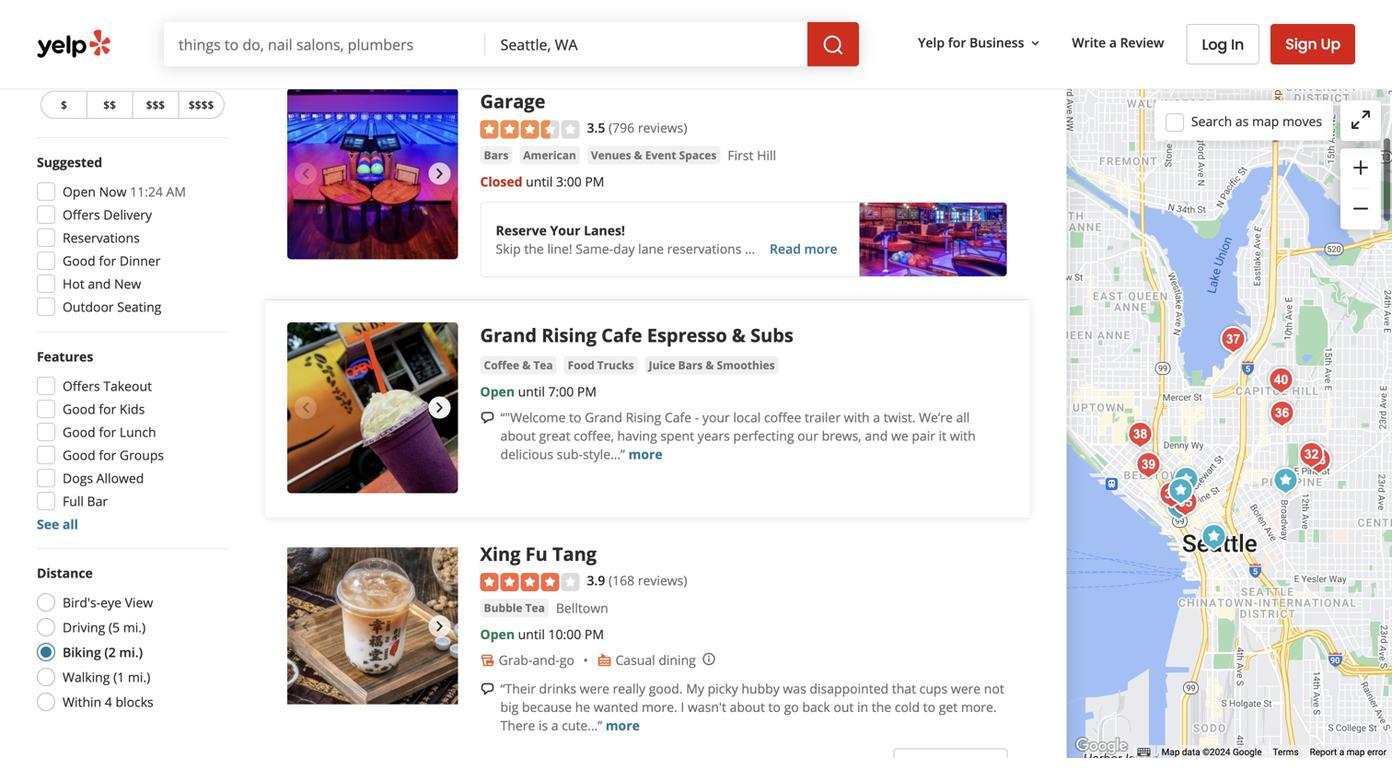 Task type: locate. For each thing, give the bounding box(es) containing it.
yelp for business
[[919, 34, 1025, 51]]

1 vertical spatial more link
[[606, 716, 640, 734]]

about down 'hubby'
[[730, 698, 765, 716]]

offers takeout
[[63, 377, 152, 395]]

food trucks button
[[564, 356, 638, 374]]

yelp for business button
[[911, 26, 1051, 59]]

"their
[[501, 680, 536, 697]]

1 horizontal spatial more.
[[962, 698, 997, 716]]

1 vertical spatial offers
[[63, 377, 100, 395]]

garage image
[[1268, 462, 1305, 499]]

venues & event spaces link
[[588, 146, 721, 165]]

go down was
[[784, 698, 799, 716]]

group
[[1341, 148, 1382, 229]]

1 vertical spatial until
[[518, 383, 545, 400]]

write a review link
[[1065, 26, 1172, 59]]

1 vertical spatial reviews)
[[638, 571, 688, 589]]

for for kids
[[99, 400, 116, 418]]

expand map image
[[1350, 109, 1373, 131]]

cafe up spent
[[665, 408, 692, 426]]

for up hot and new
[[99, 252, 116, 269]]

0 vertical spatial open
[[63, 183, 96, 200]]

until up grab-and-go
[[518, 625, 545, 643]]

distance option group
[[31, 564, 228, 717]]

next image left 'bubble tea' link
[[429, 615, 451, 638]]

1 slideshow element from the top
[[287, 88, 458, 259]]

previous image for xing
[[295, 615, 317, 638]]

walking
[[63, 668, 110, 686]]

grand up coffee,
[[585, 408, 623, 426]]

the right in
[[872, 698, 892, 716]]

1 horizontal spatial all
[[957, 408, 970, 426]]

dinner
[[120, 252, 161, 269]]

& inside 'button'
[[634, 147, 643, 162]]

for inside suggested group
[[99, 252, 116, 269]]

until down american link
[[526, 173, 553, 190]]

1 horizontal spatial and
[[865, 427, 888, 444]]

0 vertical spatial reviews)
[[638, 119, 688, 136]]

bars right juice
[[679, 357, 703, 372]]

pm right 3:00
[[585, 173, 605, 190]]

all right see
[[63, 515, 78, 533]]

all inside ""welcome to grand rising cafe - your local coffee trailer with a twist. we're all about great coffee, having spent years perfecting our brews, and we pair it with delicious sub-style…"
[[957, 408, 970, 426]]

0 horizontal spatial to
[[569, 408, 582, 426]]

get
[[939, 698, 958, 716]]

bars inside button
[[679, 357, 703, 372]]

1 horizontal spatial rising
[[626, 408, 662, 426]]

1 vertical spatial bars
[[679, 357, 703, 372]]

16 speech v2 image left ""welcome
[[480, 410, 495, 425]]

the down reserve
[[524, 240, 544, 257]]

disappointed
[[810, 680, 889, 697]]

1 vertical spatial mi.)
[[119, 643, 143, 661]]

0 vertical spatial slideshow element
[[287, 88, 458, 259]]

wasabi sushi & izakaya image
[[1131, 447, 1167, 484]]

good down good for kids
[[63, 423, 96, 441]]

for for business
[[949, 34, 967, 51]]

within 4 blocks
[[63, 693, 154, 711]]

1 good from the top
[[63, 252, 96, 269]]

$$ button
[[86, 91, 132, 119]]

open
[[63, 183, 96, 200], [480, 383, 515, 400], [480, 625, 515, 643]]

1 vertical spatial go
[[784, 698, 799, 716]]

were up he on the bottom left
[[580, 680, 610, 697]]

cold
[[895, 698, 920, 716]]

more. down good.
[[642, 698, 678, 716]]

0 vertical spatial and
[[88, 275, 111, 292]]

map for moves
[[1253, 112, 1280, 130]]

for down good for lunch
[[99, 446, 116, 464]]

rising up having
[[626, 408, 662, 426]]

0 horizontal spatial go
[[560, 651, 575, 669]]

2 vertical spatial previous image
[[295, 615, 317, 638]]

2 vertical spatial until
[[518, 625, 545, 643]]

tea inside 'button'
[[526, 600, 545, 615]]

grand inside ""welcome to grand rising cafe - your local coffee trailer with a twist. we're all about great coffee, having spent years perfecting our brews, and we pair it with delicious sub-style…"
[[585, 408, 623, 426]]

1 horizontal spatial bars
[[679, 357, 703, 372]]

1 next image from the top
[[429, 163, 451, 185]]

3 previous image from the top
[[295, 615, 317, 638]]

reservations
[[667, 240, 742, 257]]

more down having
[[629, 445, 663, 463]]

for inside yelp for business button
[[949, 34, 967, 51]]

offers for offers delivery
[[63, 206, 100, 223]]

0 horizontal spatial about
[[501, 427, 536, 444]]

0 horizontal spatial bars
[[484, 147, 509, 162]]

mi.) for biking (2 mi.)
[[119, 643, 143, 661]]

2 vertical spatial pm
[[585, 625, 604, 643]]

pm up 16 casual dining v2 icon
[[585, 625, 604, 643]]

search
[[1192, 112, 1233, 130]]

for down offers takeout
[[99, 400, 116, 418]]

good down offers takeout
[[63, 400, 96, 418]]

10:00
[[549, 625, 582, 643]]

with
[[844, 408, 870, 426], [950, 427, 976, 444]]

(1
[[113, 668, 125, 686]]

16 speech v2 image down 16 grab and go v2 icon
[[480, 682, 495, 696]]

suggested
[[37, 153, 102, 171]]

address, neighborhood, city, state or zip text field
[[486, 22, 808, 66]]

with up brews,
[[844, 408, 870, 426]]

2 vertical spatial open
[[480, 625, 515, 643]]

pm
[[585, 173, 605, 190], [577, 383, 597, 400], [585, 625, 604, 643]]

1 vertical spatial pm
[[577, 383, 597, 400]]

1 vertical spatial 16 speech v2 image
[[480, 682, 495, 696]]

and up outdoor
[[88, 275, 111, 292]]

to inside ""welcome to grand rising cafe - your local coffee trailer with a twist. we're all about great coffee, having spent years perfecting our brews, and we pair it with delicious sub-style…"
[[569, 408, 582, 426]]

new
[[114, 275, 141, 292]]

xing fu tang
[[480, 541, 597, 566]]

good inside suggested group
[[63, 252, 96, 269]]

next image left bars link
[[429, 163, 451, 185]]

trailer
[[805, 408, 841, 426]]

0 vertical spatial the
[[524, 240, 544, 257]]

1 horizontal spatial the
[[872, 698, 892, 716]]

map for error
[[1347, 747, 1366, 758]]

1 horizontal spatial go
[[784, 698, 799, 716]]

open down bubble
[[480, 625, 515, 643]]

open down suggested at the top left of the page
[[63, 183, 96, 200]]

search as map moves
[[1192, 112, 1323, 130]]

were up get
[[951, 680, 981, 697]]

all inside features group
[[63, 515, 78, 533]]

good for good for kids
[[63, 400, 96, 418]]

None search field
[[164, 22, 860, 66]]

4 good from the top
[[63, 446, 96, 464]]

bubble tea link
[[480, 599, 549, 617]]

reservations
[[63, 229, 140, 246]]

1 were from the left
[[580, 680, 610, 697]]

& inside button
[[523, 357, 531, 372]]

1 vertical spatial the
[[872, 698, 892, 716]]

a right is
[[552, 716, 559, 734]]

0 vertical spatial mi.)
[[123, 619, 146, 636]]

1 16 speech v2 image from the top
[[480, 410, 495, 425]]

0 vertical spatial previous image
[[295, 163, 317, 185]]

pm for garage
[[585, 173, 605, 190]]

offers inside features group
[[63, 377, 100, 395]]

1 vertical spatial next image
[[429, 615, 451, 638]]

more down wanted
[[606, 716, 640, 734]]

twist.
[[884, 408, 916, 426]]

2 reviews) from the top
[[638, 571, 688, 589]]

3.9 star rating image
[[480, 573, 580, 591]]

1 vertical spatial open
[[480, 383, 515, 400]]

because
[[522, 698, 572, 716]]

None field
[[164, 22, 486, 66], [486, 22, 808, 66]]

2 slideshow element from the top
[[287, 322, 458, 493]]

0 vertical spatial go
[[560, 651, 575, 669]]

about inside ""welcome to grand rising cafe - your local coffee trailer with a twist. we're all about great coffee, having spent years perfecting our brews, and we pair it with delicious sub-style…"
[[501, 427, 536, 444]]

0 horizontal spatial map
[[1253, 112, 1280, 130]]

offers up 'reservations'
[[63, 206, 100, 223]]

subs
[[751, 322, 794, 348]]

more link down wanted
[[606, 716, 640, 734]]

for down good for kids
[[99, 423, 116, 441]]

0 vertical spatial more link
[[629, 445, 663, 463]]

more. down not
[[962, 698, 997, 716]]

and
[[88, 275, 111, 292], [865, 427, 888, 444]]

0 horizontal spatial cafe
[[602, 322, 643, 348]]

2 next image from the top
[[429, 615, 451, 638]]

1 none field from the left
[[164, 22, 486, 66]]

more.
[[642, 698, 678, 716], [962, 698, 997, 716]]

more link for having
[[629, 445, 663, 463]]

about up delicious
[[501, 427, 536, 444]]

1 previous image from the top
[[295, 163, 317, 185]]

offers
[[63, 206, 100, 223], [63, 377, 100, 395]]

rising up food
[[542, 322, 597, 348]]

outdoor
[[63, 298, 114, 316]]

offers for offers takeout
[[63, 377, 100, 395]]

venues
[[591, 147, 632, 162]]

reserve your lanes!
[[496, 221, 625, 239]]

now
[[99, 183, 127, 200]]

next image for garage
[[429, 163, 451, 185]]

1 horizontal spatial grand
[[585, 408, 623, 426]]

info icon image
[[702, 652, 717, 666], [702, 652, 717, 666]]

2 vertical spatial slideshow element
[[287, 541, 458, 712]]

reviews) up event
[[638, 119, 688, 136]]

style…"
[[583, 445, 625, 463]]

good for dinner
[[63, 252, 161, 269]]

drinks
[[539, 680, 577, 697]]

the inside "their drinks were really good. my picky hubby was disappointed that cups were not big because he wanted more. i wasn't about to go back out in the cold to get more. there is a cute…"
[[872, 698, 892, 716]]

offers up good for kids
[[63, 377, 100, 395]]

0 vertical spatial rising
[[542, 322, 597, 348]]

bars up closed
[[484, 147, 509, 162]]

terms link
[[1274, 747, 1299, 758]]

1 vertical spatial with
[[950, 427, 976, 444]]

open now 11:24 am
[[63, 183, 186, 200]]

there
[[501, 716, 536, 734]]

previous image for grand
[[295, 397, 317, 419]]

coffee & tea button
[[480, 356, 557, 374]]

0 vertical spatial all
[[957, 408, 970, 426]]

1 offers from the top
[[63, 206, 100, 223]]

reviews) right (168
[[638, 571, 688, 589]]

""welcome
[[501, 408, 566, 426]]

log in link
[[1187, 24, 1260, 64]]

tacos chukis image
[[1264, 395, 1301, 432]]

within
[[63, 693, 101, 711]]

reviews) for xing fu tang
[[638, 571, 688, 589]]

2 offers from the top
[[63, 377, 100, 395]]

4
[[105, 693, 112, 711]]

1 more. from the left
[[642, 698, 678, 716]]

next image
[[429, 397, 451, 419]]

©2024
[[1203, 747, 1231, 758]]

0 vertical spatial until
[[526, 173, 553, 190]]

for right yelp on the top right of the page
[[949, 34, 967, 51]]

previous image
[[295, 163, 317, 185], [295, 397, 317, 419], [295, 615, 317, 638]]

starbucks image
[[1196, 519, 1233, 555]]

1 vertical spatial about
[[730, 698, 765, 716]]

0 vertical spatial pm
[[585, 173, 605, 190]]

0 vertical spatial cafe
[[602, 322, 643, 348]]

1 vertical spatial and
[[865, 427, 888, 444]]

$$$$ button
[[178, 91, 225, 119]]

1 vertical spatial all
[[63, 515, 78, 533]]

2 none field from the left
[[486, 22, 808, 66]]

cafe up "trucks"
[[602, 322, 643, 348]]

a right the report
[[1340, 747, 1345, 758]]

and left the we
[[865, 427, 888, 444]]

lane
[[639, 240, 664, 257]]

2 previous image from the top
[[295, 397, 317, 419]]

grand rising cafe espresso & subs link
[[480, 322, 794, 348]]

1 vertical spatial rising
[[626, 408, 662, 426]]

open until 10:00 pm
[[480, 625, 604, 643]]

go down 10:00
[[560, 651, 575, 669]]

write a review
[[1073, 34, 1165, 51]]

good up hot
[[63, 252, 96, 269]]

0 horizontal spatial were
[[580, 680, 610, 697]]

cups
[[920, 680, 948, 697]]

fu
[[526, 541, 548, 566]]

1 vertical spatial slideshow element
[[287, 322, 458, 493]]

reserve
[[496, 221, 547, 239]]

0 vertical spatial tea
[[534, 357, 553, 372]]

2 vertical spatial mi.)
[[128, 668, 150, 686]]

keyboard shortcuts image
[[1138, 748, 1151, 756]]

0 vertical spatial offers
[[63, 206, 100, 223]]

rising inside ""welcome to grand rising cafe - your local coffee trailer with a twist. we're all about great coffee, having spent years perfecting our brews, and we pair it with delicious sub-style…"
[[626, 408, 662, 426]]

hubby
[[742, 680, 780, 697]]

next image
[[429, 163, 451, 185], [429, 615, 451, 638]]

mi.) right (5
[[123, 619, 146, 636]]

until for xing fu tang
[[518, 625, 545, 643]]

with right it
[[950, 427, 976, 444]]

1 horizontal spatial cafe
[[665, 408, 692, 426]]

bars
[[484, 147, 509, 162], [679, 357, 703, 372]]

offers inside suggested group
[[63, 206, 100, 223]]

slideshow element for grand rising cafe espresso & subs
[[287, 322, 458, 493]]

0 vertical spatial 16 speech v2 image
[[480, 410, 495, 425]]

to down 'hubby'
[[769, 698, 781, 716]]

0 vertical spatial with
[[844, 408, 870, 426]]

ramen danbo image
[[1294, 437, 1330, 473]]

1 vertical spatial previous image
[[295, 397, 317, 419]]

map right as
[[1253, 112, 1280, 130]]

open down coffee on the left of page
[[480, 383, 515, 400]]

0 vertical spatial bars
[[484, 147, 509, 162]]

0 vertical spatial about
[[501, 427, 536, 444]]

16 speech v2 image for ""welcome
[[480, 410, 495, 425]]

sign up link
[[1271, 24, 1356, 64]]

good
[[63, 252, 96, 269], [63, 400, 96, 418], [63, 423, 96, 441], [63, 446, 96, 464]]

back
[[803, 698, 831, 716]]

& right coffee on the left of page
[[523, 357, 531, 372]]

good for good for lunch
[[63, 423, 96, 441]]

pm right 7:00
[[577, 383, 597, 400]]

more right read
[[805, 240, 838, 257]]

0 vertical spatial grand
[[480, 322, 537, 348]]

coffee & tea link
[[480, 356, 557, 375]]

2 vertical spatial more
[[606, 716, 640, 734]]

mi.) right (2
[[119, 643, 143, 661]]

pm for grand rising cafe espresso & subs
[[577, 383, 597, 400]]

1 reviews) from the top
[[638, 119, 688, 136]]

open until 7:00 pm
[[480, 383, 597, 400]]

full
[[63, 492, 84, 510]]

0 vertical spatial map
[[1253, 112, 1280, 130]]

good up dogs
[[63, 446, 96, 464]]

3 slideshow element from the top
[[287, 541, 458, 712]]

patagōn image
[[1163, 473, 1200, 509]]

1 horizontal spatial about
[[730, 698, 765, 716]]

map left error
[[1347, 747, 1366, 758]]

0 vertical spatial next image
[[429, 163, 451, 185]]

1 vertical spatial map
[[1347, 747, 1366, 758]]

is
[[539, 716, 548, 734]]

more link down having
[[629, 445, 663, 463]]

all
[[957, 408, 970, 426], [63, 515, 78, 533]]

american
[[523, 147, 577, 162]]

slideshow element
[[287, 88, 458, 259], [287, 322, 458, 493], [287, 541, 458, 712]]

tea up open until 7:00 pm on the bottom left of page
[[534, 357, 553, 372]]

more link for more.
[[606, 716, 640, 734]]

& up smoothies
[[732, 322, 746, 348]]

0 horizontal spatial more.
[[642, 698, 678, 716]]

11:24
[[130, 183, 163, 200]]

until for grand rising cafe espresso & subs
[[518, 383, 545, 400]]

bar
[[87, 492, 108, 510]]

tea down 3.9 star rating image
[[526, 600, 545, 615]]

until up ""welcome
[[518, 383, 545, 400]]

1 vertical spatial more
[[629, 445, 663, 463]]

more link
[[629, 445, 663, 463], [606, 716, 640, 734]]

dogs
[[63, 469, 93, 487]]

16 speech v2 image
[[480, 410, 495, 425], [480, 682, 495, 696]]

1 vertical spatial grand
[[585, 408, 623, 426]]

0 horizontal spatial grand
[[480, 322, 537, 348]]

hot and new
[[63, 275, 141, 292]]

1 horizontal spatial map
[[1347, 747, 1366, 758]]

0 horizontal spatial all
[[63, 515, 78, 533]]

pm for xing fu tang
[[585, 625, 604, 643]]

1 horizontal spatial were
[[951, 680, 981, 697]]

same-
[[576, 240, 614, 257]]

0 horizontal spatial and
[[88, 275, 111, 292]]

& left event
[[634, 147, 643, 162]]

16 casual dining v2 image
[[597, 653, 612, 667]]

lunch
[[120, 423, 156, 441]]

0 horizontal spatial the
[[524, 240, 544, 257]]

mi.) right (1
[[128, 668, 150, 686]]

go
[[560, 651, 575, 669], [784, 698, 799, 716]]

"their drinks were really good. my picky hubby was disappointed that cups were not big because he wanted more. i wasn't about to go back out in the cold to get more. there is a cute…"
[[501, 680, 1005, 734]]

good for groups
[[63, 446, 164, 464]]

2 good from the top
[[63, 400, 96, 418]]

to down cups
[[924, 698, 936, 716]]

3.5 (796 reviews)
[[587, 119, 688, 136]]

grand up coffee on the left of page
[[480, 322, 537, 348]]

a inside ""welcome to grand rising cafe - your local coffee trailer with a twist. we're all about great coffee, having spent years perfecting our brews, and we pair it with delicious sub-style…"
[[874, 408, 881, 426]]

3 good from the top
[[63, 423, 96, 441]]

to up coffee,
[[569, 408, 582, 426]]

2 16 speech v2 image from the top
[[480, 682, 495, 696]]

good for good for groups
[[63, 446, 96, 464]]

a left twist. on the right of page
[[874, 408, 881, 426]]

duke's seafood image
[[1215, 321, 1252, 358]]

& left smoothies
[[706, 357, 714, 372]]

having
[[618, 427, 657, 444]]

all right the we're
[[957, 408, 970, 426]]

1 vertical spatial cafe
[[665, 408, 692, 426]]

1 vertical spatial tea
[[526, 600, 545, 615]]

american button
[[520, 146, 580, 164]]

none field 'address, neighborhood, city, state or zip'
[[486, 22, 808, 66]]

see
[[37, 515, 59, 533]]



Task type: describe. For each thing, give the bounding box(es) containing it.
mi.) for driving (5 mi.)
[[123, 619, 146, 636]]

walking (1 mi.)
[[63, 668, 150, 686]]

search image
[[823, 34, 845, 56]]

ben paris image
[[1167, 485, 1204, 521]]

altura image
[[1263, 362, 1300, 399]]

good for good for dinner
[[63, 252, 96, 269]]

and-
[[533, 651, 560, 669]]

driving (5 mi.)
[[63, 619, 146, 636]]

sub-
[[557, 445, 583, 463]]

grand rising cafe espresso & subs
[[480, 322, 794, 348]]

& inside button
[[706, 357, 714, 372]]

for for lunch
[[99, 423, 116, 441]]

for for dinner
[[99, 252, 116, 269]]

write
[[1073, 34, 1107, 51]]

tea inside button
[[534, 357, 553, 372]]

3.9 (168 reviews)
[[587, 571, 688, 589]]

reviews) for garage
[[638, 119, 688, 136]]

1 horizontal spatial to
[[769, 698, 781, 716]]

cafe inside ""welcome to grand rising cafe - your local coffee trailer with a twist. we're all about great coffee, having spent years perfecting our brews, and we pair it with delicious sub-style…"
[[665, 408, 692, 426]]

american link
[[520, 146, 580, 165]]

closed
[[480, 173, 523, 190]]

coffee
[[765, 408, 802, 426]]

coffee
[[484, 357, 520, 372]]

(796
[[609, 119, 635, 136]]

hot
[[63, 275, 85, 292]]

juice bars & smoothies button
[[645, 356, 779, 374]]

until for garage
[[526, 173, 553, 190]]

event
[[646, 147, 677, 162]]

$$$
[[146, 97, 165, 112]]

yelp
[[919, 34, 945, 51]]

7:00
[[549, 383, 574, 400]]

as
[[1236, 112, 1249, 130]]

3.9
[[587, 571, 606, 589]]

that
[[892, 680, 917, 697]]

next image for xing fu tang
[[429, 615, 451, 638]]

my
[[687, 680, 705, 697]]

more for your
[[629, 445, 663, 463]]

0 vertical spatial more
[[805, 240, 838, 257]]

day
[[614, 240, 635, 257]]

0 horizontal spatial with
[[844, 408, 870, 426]]

features group
[[31, 347, 228, 533]]

slideshow element for xing fu tang
[[287, 541, 458, 712]]

lanes!
[[584, 221, 625, 239]]

full bar
[[63, 492, 108, 510]]

it
[[939, 427, 947, 444]]

error
[[1368, 747, 1387, 758]]

great
[[539, 427, 571, 444]]

good for kids
[[63, 400, 145, 418]]

good.
[[649, 680, 683, 697]]

slideshow element for garage
[[287, 88, 458, 259]]

distance
[[37, 564, 93, 582]]

3.5 star rating image
[[480, 120, 580, 138]]

16 speech v2 image for "their
[[480, 682, 495, 696]]

big
[[501, 698, 519, 716]]

see all button
[[37, 515, 78, 533]]

for for groups
[[99, 446, 116, 464]]

belltown
[[556, 599, 609, 617]]

map data ©2024 google
[[1162, 747, 1263, 758]]

report a map error
[[1310, 747, 1387, 758]]

dining
[[659, 651, 696, 669]]

biscuit bitch image
[[1154, 476, 1190, 513]]

trucks
[[598, 357, 634, 372]]

good for lunch
[[63, 423, 156, 441]]

go inside "their drinks were really good. my picky hubby was disappointed that cups were not big because he wanted more. i wasn't about to go back out in the cold to get more. there is a cute…"
[[784, 698, 799, 716]]

$$$ button
[[132, 91, 178, 119]]

1 horizontal spatial with
[[950, 427, 976, 444]]

16 chevron down v2 image
[[1028, 36, 1043, 50]]

xing fu tang image
[[1168, 462, 1205, 498]]

review
[[1121, 34, 1165, 51]]

delicious
[[501, 445, 554, 463]]

venues & event spaces
[[591, 147, 717, 162]]

open inside suggested group
[[63, 183, 96, 200]]

open for grand rising cafe espresso & subs
[[480, 383, 515, 400]]

bird's-
[[63, 594, 101, 611]]

zoom out image
[[1350, 198, 1373, 220]]

2 were from the left
[[951, 680, 981, 697]]

more for picky
[[606, 716, 640, 734]]

log
[[1203, 34, 1228, 55]]

closed until 3:00 pm
[[480, 173, 605, 190]]

terms
[[1274, 747, 1299, 758]]

google image
[[1072, 734, 1133, 758]]

spaces
[[680, 147, 717, 162]]

open for xing fu tang
[[480, 625, 515, 643]]

sign
[[1286, 34, 1318, 54]]

cute…"
[[562, 716, 603, 734]]

years
[[698, 427, 730, 444]]

bird's-eye view
[[63, 594, 153, 611]]

2 more. from the left
[[962, 698, 997, 716]]

$$$$
[[189, 97, 214, 112]]

2 horizontal spatial to
[[924, 698, 936, 716]]

price group
[[37, 61, 228, 123]]

was
[[783, 680, 807, 697]]

about inside "their drinks were really good. my picky hubby was disappointed that cups were not big because he wanted more. i wasn't about to go back out in the cold to get more. there is a cute…"
[[730, 698, 765, 716]]

nue image
[[1301, 442, 1338, 479]]

juice bars & smoothies link
[[645, 356, 779, 375]]

now
[[745, 240, 771, 257]]

$
[[61, 97, 67, 112]]

none field the things to do, nail salons, plumbers
[[164, 22, 486, 66]]

and inside ""welcome to grand rising cafe - your local coffee trailer with a twist. we're all about great coffee, having spent years perfecting our brews, and we pair it with delicious sub-style…"
[[865, 427, 888, 444]]

not
[[985, 680, 1005, 697]]

a inside "their drinks were really good. my picky hubby was disappointed that cups were not big because he wanted more. i wasn't about to go back out in the cold to get more. there is a cute…"
[[552, 716, 559, 734]]

skip
[[496, 240, 521, 257]]

see all
[[37, 515, 78, 533]]

allowed
[[96, 469, 144, 487]]

hill
[[757, 147, 777, 164]]

seating
[[117, 298, 162, 316]]

first
[[728, 147, 754, 164]]

3:00
[[556, 173, 582, 190]]

map
[[1162, 747, 1180, 758]]

filters
[[37, 25, 83, 45]]

and inside suggested group
[[88, 275, 111, 292]]

storyville coffee company image
[[1161, 488, 1198, 525]]

0 horizontal spatial rising
[[542, 322, 597, 348]]

moves
[[1283, 112, 1323, 130]]

a right write
[[1110, 34, 1117, 51]]

your
[[703, 408, 730, 426]]

takeout
[[103, 377, 152, 395]]

mi.) for walking (1 mi.)
[[128, 668, 150, 686]]

(5
[[109, 619, 120, 636]]

tang
[[553, 541, 597, 566]]

available!
[[774, 240, 831, 257]]

food
[[568, 357, 595, 372]]

bars inside button
[[484, 147, 509, 162]]

zoom in image
[[1350, 157, 1373, 179]]

blocks
[[116, 693, 154, 711]]

bubble
[[484, 600, 523, 615]]

he
[[575, 698, 591, 716]]

line!
[[548, 240, 573, 257]]

outdoor seating
[[63, 298, 162, 316]]

16 grab and go v2 image
[[480, 653, 495, 667]]

things to do, nail salons, plumbers text field
[[164, 22, 486, 66]]

tilikum place cafe image
[[1122, 416, 1159, 453]]

garage
[[480, 88, 546, 114]]

features
[[37, 348, 93, 365]]

suggested group
[[31, 153, 228, 321]]

we're
[[919, 408, 953, 426]]

map region
[[926, 72, 1393, 758]]



Task type: vqa. For each thing, say whether or not it's contained in the screenshot.
Bars in the button
yes



